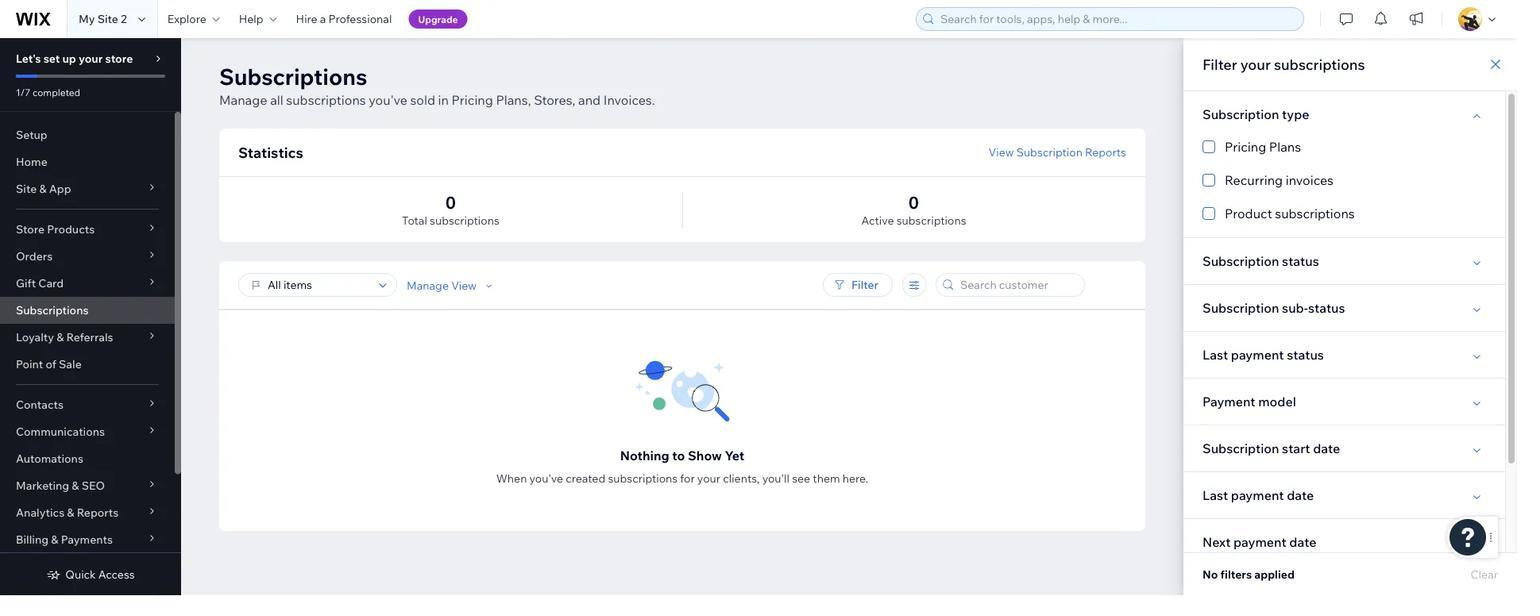 Task type: locate. For each thing, give the bounding box(es) containing it.
quick
[[65, 568, 96, 582]]

0 for 0 total subscriptions
[[446, 192, 456, 213]]

pricing down subscription type
[[1226, 139, 1267, 155]]

view
[[989, 145, 1014, 159], [452, 279, 477, 293]]

& for billing
[[51, 533, 58, 547]]

1 vertical spatial pricing
[[1226, 139, 1267, 155]]

1 horizontal spatial view
[[989, 145, 1014, 159]]

0 horizontal spatial subscriptions
[[16, 304, 89, 318]]

1 horizontal spatial filter
[[1203, 55, 1238, 73]]

status up "last payment status"
[[1309, 300, 1346, 316]]

0 vertical spatial site
[[97, 12, 118, 26]]

subscriptions for subscriptions manage all subscriptions you've sold in pricing plans, stores, and invoices.
[[219, 62, 368, 90]]

0 horizontal spatial you've
[[369, 92, 408, 108]]

reports inside "button"
[[1086, 145, 1127, 159]]

manage view
[[407, 279, 477, 293]]

manage
[[219, 92, 267, 108], [407, 279, 449, 293]]

referrals
[[66, 331, 113, 345]]

subscriptions up type
[[1275, 55, 1366, 73]]

1 vertical spatial filter
[[852, 278, 879, 292]]

your up subscription type
[[1241, 55, 1272, 73]]

2 last from the top
[[1203, 488, 1229, 504]]

site inside 'popup button'
[[16, 182, 37, 196]]

last payment status
[[1203, 347, 1325, 363]]

0 horizontal spatial manage
[[219, 92, 267, 108]]

completed
[[33, 86, 80, 98]]

professional
[[329, 12, 392, 26]]

you've inside subscriptions manage all subscriptions you've sold in pricing plans, stores, and invoices.
[[369, 92, 408, 108]]

contacts button
[[0, 392, 175, 419]]

subscriptions inside 'link'
[[16, 304, 89, 318]]

0 vertical spatial payment
[[1232, 347, 1285, 363]]

sold
[[410, 92, 436, 108]]

created
[[566, 472, 606, 486]]

& left app
[[39, 182, 47, 196]]

& left seo
[[72, 479, 79, 493]]

& for marketing
[[72, 479, 79, 493]]

subscription
[[1203, 106, 1280, 122], [1017, 145, 1083, 159], [1203, 254, 1280, 269], [1203, 300, 1280, 316], [1203, 441, 1280, 457]]

1/7 completed
[[16, 86, 80, 98]]

seo
[[82, 479, 105, 493]]

point of sale link
[[0, 351, 175, 378]]

next
[[1203, 535, 1231, 551]]

0 vertical spatial you've
[[369, 92, 408, 108]]

your right up
[[79, 52, 103, 66]]

Recurring invoices checkbox
[[1203, 171, 1487, 190]]

filter up subscription type
[[1203, 55, 1238, 73]]

1 horizontal spatial 0
[[909, 192, 920, 213]]

0 horizontal spatial pricing
[[452, 92, 493, 108]]

filter inside button
[[852, 278, 879, 292]]

payment
[[1203, 394, 1256, 410]]

subscriptions down card
[[16, 304, 89, 318]]

my
[[79, 12, 95, 26]]

automations link
[[0, 446, 175, 473]]

Unsaved view field
[[263, 274, 374, 296]]

site down home
[[16, 182, 37, 196]]

0 vertical spatial pricing
[[452, 92, 493, 108]]

payment
[[1232, 347, 1285, 363], [1232, 488, 1285, 504], [1234, 535, 1287, 551]]

subscriptions link
[[0, 297, 175, 324]]

orders
[[16, 250, 53, 263]]

2 vertical spatial payment
[[1234, 535, 1287, 551]]

analytics
[[16, 506, 65, 520]]

last up payment
[[1203, 347, 1229, 363]]

1 last from the top
[[1203, 347, 1229, 363]]

0 inside 0 total subscriptions
[[446, 192, 456, 213]]

& up billing & payments
[[67, 506, 74, 520]]

0 horizontal spatial filter
[[852, 278, 879, 292]]

subscription inside "button"
[[1017, 145, 1083, 159]]

subscription status
[[1203, 254, 1320, 269]]

marketing & seo button
[[0, 473, 175, 500]]

status down the sub-
[[1288, 347, 1325, 363]]

view inside "button"
[[989, 145, 1014, 159]]

subscriptions right "active"
[[897, 214, 967, 228]]

sale
[[59, 358, 82, 372]]

site left 2
[[97, 12, 118, 26]]

analytics & reports button
[[0, 500, 175, 527]]

1 vertical spatial you've
[[530, 472, 564, 486]]

loyalty & referrals
[[16, 331, 113, 345]]

subscriptions right all
[[286, 92, 366, 108]]

reports inside dropdown button
[[77, 506, 119, 520]]

last up next
[[1203, 488, 1229, 504]]

2 0 from the left
[[909, 192, 920, 213]]

here.
[[843, 472, 869, 486]]

date up applied
[[1290, 535, 1317, 551]]

subscriptions for subscriptions
[[16, 304, 89, 318]]

your inside sidebar element
[[79, 52, 103, 66]]

0 horizontal spatial view
[[452, 279, 477, 293]]

you've right when
[[530, 472, 564, 486]]

filter your subscriptions
[[1203, 55, 1366, 73]]

date down "start"
[[1288, 488, 1315, 504]]

payment up no filters applied
[[1234, 535, 1287, 551]]

0 vertical spatial status
[[1283, 254, 1320, 269]]

0 vertical spatial subscriptions
[[219, 62, 368, 90]]

type
[[1283, 106, 1310, 122]]

1 vertical spatial view
[[452, 279, 477, 293]]

Pricing Plans checkbox
[[1203, 137, 1487, 157]]

status up the sub-
[[1283, 254, 1320, 269]]

1 0 from the left
[[446, 192, 456, 213]]

2 vertical spatial date
[[1290, 535, 1317, 551]]

1 vertical spatial manage
[[407, 279, 449, 293]]

subscriptions right total at the left of the page
[[430, 214, 500, 228]]

help
[[239, 12, 264, 26]]

home link
[[0, 149, 175, 176]]

& inside 'popup button'
[[39, 182, 47, 196]]

payment up payment model
[[1232, 347, 1285, 363]]

&
[[39, 182, 47, 196], [57, 331, 64, 345], [72, 479, 79, 493], [67, 506, 74, 520], [51, 533, 58, 547]]

1 horizontal spatial subscriptions
[[219, 62, 368, 90]]

your
[[79, 52, 103, 66], [1241, 55, 1272, 73], [698, 472, 721, 486]]

& inside 'popup button'
[[51, 533, 58, 547]]

1 horizontal spatial pricing
[[1226, 139, 1267, 155]]

manage inside subscriptions manage all subscriptions you've sold in pricing plans, stores, and invoices.
[[219, 92, 267, 108]]

nothing
[[620, 448, 670, 464]]

subscriptions down the "nothing" on the bottom left
[[608, 472, 678, 486]]

subscription for subscription type
[[1203, 106, 1280, 122]]

sidebar element
[[0, 38, 181, 597]]

site
[[97, 12, 118, 26], [16, 182, 37, 196]]

manage left all
[[219, 92, 267, 108]]

0 vertical spatial last
[[1203, 347, 1229, 363]]

filter
[[1203, 55, 1238, 73], [852, 278, 879, 292]]

subscriptions inside subscriptions manage all subscriptions you've sold in pricing plans, stores, and invoices.
[[219, 62, 368, 90]]

applied
[[1255, 568, 1295, 582]]

payment up next payment date
[[1232, 488, 1285, 504]]

view subscription reports
[[989, 145, 1127, 159]]

a
[[320, 12, 326, 26]]

& inside popup button
[[57, 331, 64, 345]]

1 vertical spatial last
[[1203, 488, 1229, 504]]

filter for filter your subscriptions
[[1203, 55, 1238, 73]]

subscriptions manage all subscriptions you've sold in pricing plans, stores, and invoices.
[[219, 62, 655, 108]]

manage inside popup button
[[407, 279, 449, 293]]

subscription for subscription status
[[1203, 254, 1280, 269]]

card
[[38, 277, 64, 290]]

date for next payment date
[[1290, 535, 1317, 551]]

subscriptions down invoices
[[1276, 206, 1356, 222]]

0 vertical spatial view
[[989, 145, 1014, 159]]

filters
[[1221, 568, 1253, 582]]

pricing right in
[[452, 92, 493, 108]]

0 vertical spatial date
[[1314, 441, 1341, 457]]

Search customer field
[[956, 274, 1080, 296]]

subscription type
[[1203, 106, 1310, 122]]

subscriptions
[[1275, 55, 1366, 73], [286, 92, 366, 108], [1276, 206, 1356, 222], [430, 214, 500, 228], [897, 214, 967, 228], [608, 472, 678, 486]]

date right "start"
[[1314, 441, 1341, 457]]

next payment date
[[1203, 535, 1317, 551]]

1 vertical spatial payment
[[1232, 488, 1285, 504]]

1 vertical spatial site
[[16, 182, 37, 196]]

1 vertical spatial status
[[1309, 300, 1346, 316]]

1 horizontal spatial you've
[[530, 472, 564, 486]]

up
[[62, 52, 76, 66]]

0 horizontal spatial reports
[[77, 506, 119, 520]]

your right for
[[698, 472, 721, 486]]

2 horizontal spatial your
[[1241, 55, 1272, 73]]

recurring invoices
[[1226, 172, 1334, 188]]

0 horizontal spatial 0
[[446, 192, 456, 213]]

0 vertical spatial filter
[[1203, 55, 1238, 73]]

0 horizontal spatial site
[[16, 182, 37, 196]]

last
[[1203, 347, 1229, 363], [1203, 488, 1229, 504]]

start
[[1283, 441, 1311, 457]]

filter down "active"
[[852, 278, 879, 292]]

manage down total at the left of the page
[[407, 279, 449, 293]]

0 horizontal spatial your
[[79, 52, 103, 66]]

setup
[[16, 128, 47, 142]]

subscriptions up all
[[219, 62, 368, 90]]

store
[[105, 52, 133, 66]]

loyalty & referrals button
[[0, 324, 175, 351]]

store
[[16, 223, 45, 236]]

1 vertical spatial reports
[[77, 506, 119, 520]]

1 horizontal spatial your
[[698, 472, 721, 486]]

gift
[[16, 277, 36, 290]]

total
[[402, 214, 427, 228]]

pricing inside checkbox
[[1226, 139, 1267, 155]]

statistics
[[238, 143, 303, 161]]

1 vertical spatial date
[[1288, 488, 1315, 504]]

your inside nothing to show yet when you've created subscriptions for your clients, you'll see them here.
[[698, 472, 721, 486]]

0 vertical spatial reports
[[1086, 145, 1127, 159]]

& for site
[[39, 182, 47, 196]]

billing & payments button
[[0, 527, 175, 554]]

status
[[1283, 254, 1320, 269], [1309, 300, 1346, 316], [1288, 347, 1325, 363]]

0 for 0 active subscriptions
[[909, 192, 920, 213]]

& for analytics
[[67, 506, 74, 520]]

site & app
[[16, 182, 71, 196]]

products
[[47, 223, 95, 236]]

1 vertical spatial subscriptions
[[16, 304, 89, 318]]

& right billing
[[51, 533, 58, 547]]

1 horizontal spatial manage
[[407, 279, 449, 293]]

them
[[813, 472, 841, 486]]

2 vertical spatial status
[[1288, 347, 1325, 363]]

upgrade
[[418, 13, 458, 25]]

date for last payment date
[[1288, 488, 1315, 504]]

you've left sold
[[369, 92, 408, 108]]

last for last payment date
[[1203, 488, 1229, 504]]

product subscriptions
[[1226, 206, 1356, 222]]

recurring
[[1226, 172, 1284, 188]]

subscriptions
[[219, 62, 368, 90], [16, 304, 89, 318]]

0 vertical spatial manage
[[219, 92, 267, 108]]

0 inside 0 active subscriptions
[[909, 192, 920, 213]]

& right loyalty
[[57, 331, 64, 345]]

let's set up your store
[[16, 52, 133, 66]]

to
[[673, 448, 685, 464]]

no
[[1203, 568, 1219, 582]]

payment for last payment date
[[1232, 488, 1285, 504]]

help button
[[229, 0, 287, 38]]

1 horizontal spatial reports
[[1086, 145, 1127, 159]]



Task type: vqa. For each thing, say whether or not it's contained in the screenshot.
11:50
no



Task type: describe. For each thing, give the bounding box(es) containing it.
subscription for subscription start date
[[1203, 441, 1280, 457]]

view subscription reports button
[[989, 145, 1127, 160]]

see
[[792, 472, 811, 486]]

point of sale
[[16, 358, 82, 372]]

communications button
[[0, 419, 175, 446]]

and
[[579, 92, 601, 108]]

payment for next payment date
[[1234, 535, 1287, 551]]

no filters applied
[[1203, 568, 1295, 582]]

Product subscriptions checkbox
[[1203, 204, 1487, 223]]

store products button
[[0, 216, 175, 243]]

quick access button
[[46, 568, 135, 583]]

for
[[681, 472, 695, 486]]

subscription for subscription sub-status
[[1203, 300, 1280, 316]]

contacts
[[16, 398, 64, 412]]

orders button
[[0, 243, 175, 270]]

gift card
[[16, 277, 64, 290]]

subscription start date
[[1203, 441, 1341, 457]]

gift card button
[[0, 270, 175, 297]]

quick access
[[65, 568, 135, 582]]

subscriptions inside product subscriptions option
[[1276, 206, 1356, 222]]

active
[[862, 214, 895, 228]]

stores,
[[534, 92, 576, 108]]

sub-
[[1283, 300, 1309, 316]]

subscriptions inside 0 active subscriptions
[[897, 214, 967, 228]]

billing
[[16, 533, 49, 547]]

communications
[[16, 425, 105, 439]]

Search for tools, apps, help & more... field
[[936, 8, 1299, 30]]

hire
[[296, 12, 318, 26]]

upgrade button
[[409, 10, 468, 29]]

yet
[[725, 448, 745, 464]]

home
[[16, 155, 48, 169]]

1/7
[[16, 86, 30, 98]]

product
[[1226, 206, 1273, 222]]

pricing plans
[[1226, 139, 1302, 155]]

set
[[43, 52, 60, 66]]

subscriptions inside subscriptions manage all subscriptions you've sold in pricing plans, stores, and invoices.
[[286, 92, 366, 108]]

plans
[[1270, 139, 1302, 155]]

when
[[497, 472, 527, 486]]

view inside popup button
[[452, 279, 477, 293]]

point
[[16, 358, 43, 372]]

payment for last payment status
[[1232, 347, 1285, 363]]

reports for view subscription reports
[[1086, 145, 1127, 159]]

pricing inside subscriptions manage all subscriptions you've sold in pricing plans, stores, and invoices.
[[452, 92, 493, 108]]

reports for analytics & reports
[[77, 506, 119, 520]]

subscriptions inside 0 total subscriptions
[[430, 214, 500, 228]]

1 horizontal spatial site
[[97, 12, 118, 26]]

model
[[1259, 394, 1297, 410]]

nothing to show yet when you've created subscriptions for your clients, you'll see them here.
[[497, 448, 869, 486]]

my site 2
[[79, 12, 127, 26]]

status for sub-
[[1309, 300, 1346, 316]]

clients,
[[723, 472, 760, 486]]

filter for filter
[[852, 278, 879, 292]]

0 total subscriptions
[[402, 192, 500, 228]]

plans,
[[496, 92, 531, 108]]

site & app button
[[0, 176, 175, 203]]

0 active subscriptions
[[862, 192, 967, 228]]

subscription sub-status
[[1203, 300, 1346, 316]]

date for subscription start date
[[1314, 441, 1341, 457]]

setup link
[[0, 122, 175, 149]]

in
[[438, 92, 449, 108]]

invoices
[[1286, 172, 1334, 188]]

let's
[[16, 52, 41, 66]]

hire a professional link
[[287, 0, 402, 38]]

hire a professional
[[296, 12, 392, 26]]

billing & payments
[[16, 533, 113, 547]]

automations
[[16, 452, 83, 466]]

2
[[121, 12, 127, 26]]

status for payment
[[1288, 347, 1325, 363]]

of
[[46, 358, 56, 372]]

last for last payment status
[[1203, 347, 1229, 363]]

marketing
[[16, 479, 69, 493]]

marketing & seo
[[16, 479, 105, 493]]

store products
[[16, 223, 95, 236]]

analytics & reports
[[16, 506, 119, 520]]

explore
[[168, 12, 206, 26]]

payment model
[[1203, 394, 1297, 410]]

subscriptions inside nothing to show yet when you've created subscriptions for your clients, you'll see them here.
[[608, 472, 678, 486]]

payments
[[61, 533, 113, 547]]

invoices.
[[604, 92, 655, 108]]

& for loyalty
[[57, 331, 64, 345]]

loyalty
[[16, 331, 54, 345]]

you've inside nothing to show yet when you've created subscriptions for your clients, you'll see them here.
[[530, 472, 564, 486]]



